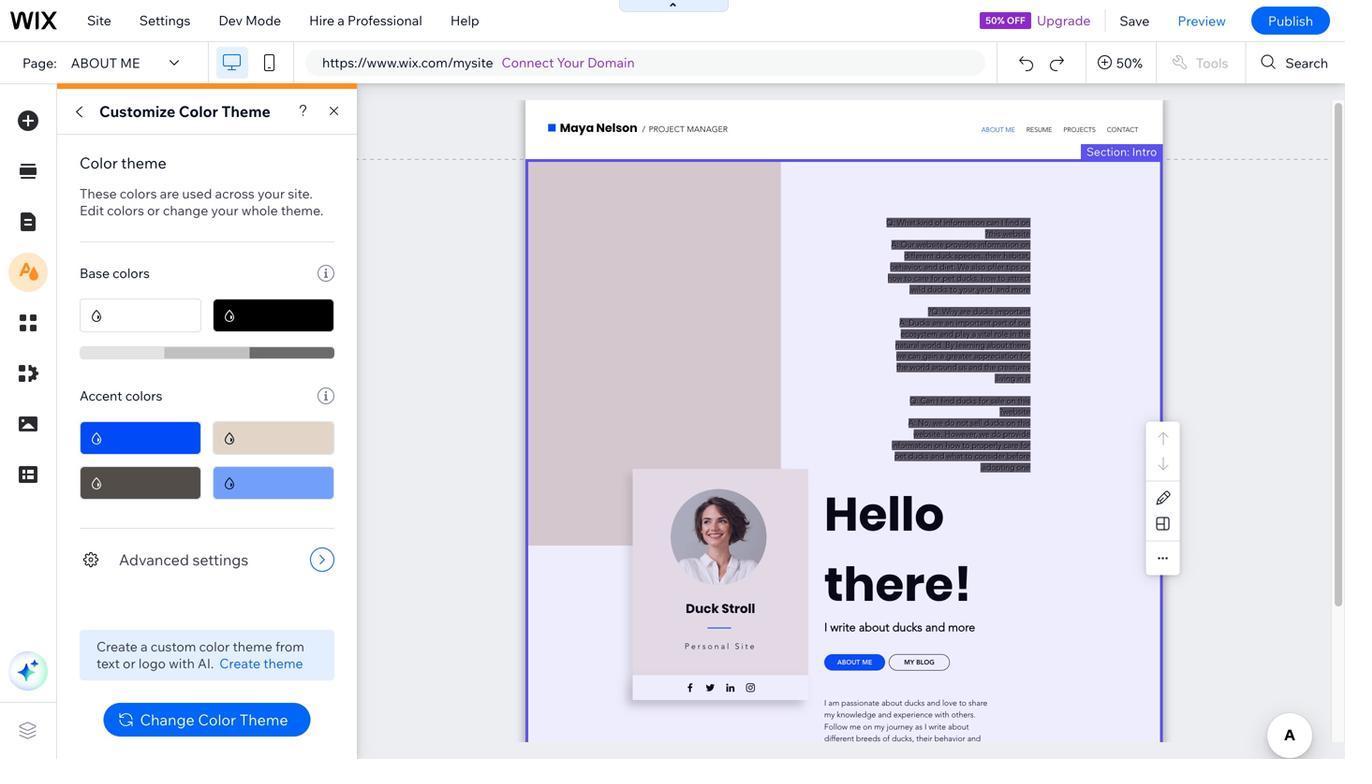 Task type: describe. For each thing, give the bounding box(es) containing it.
50% button
[[1086, 42, 1156, 83]]

theme for create
[[263, 656, 303, 672]]

your
[[557, 54, 584, 71]]

50% off
[[986, 15, 1025, 26]]

change color theme
[[140, 711, 288, 730]]

settings
[[139, 12, 191, 29]]

domain
[[587, 54, 635, 71]]

color for customize
[[179, 102, 218, 121]]

search button
[[1246, 42, 1345, 83]]

these
[[80, 185, 117, 202]]

about me
[[71, 55, 140, 71]]

logo
[[138, 656, 166, 672]]

connect
[[502, 54, 554, 71]]

https://www.wix.com/mysite connect your domain
[[322, 54, 635, 71]]

accent colors
[[80, 388, 162, 404]]

color for change
[[198, 711, 236, 730]]

or inside these colors are used across your site. edit colors or change your whole theme.
[[147, 202, 160, 219]]

ai.
[[198, 656, 214, 672]]

tools button
[[1157, 42, 1245, 83]]

customize color theme
[[99, 102, 271, 121]]

whole
[[241, 202, 278, 219]]

color
[[199, 639, 230, 655]]

with
[[169, 656, 195, 672]]

search
[[1285, 55, 1328, 71]]

change
[[163, 202, 208, 219]]

base
[[80, 265, 110, 281]]

professional
[[348, 12, 422, 29]]

save button
[[1106, 0, 1164, 41]]

custom
[[151, 639, 196, 655]]

about
[[71, 55, 117, 71]]

tools
[[1196, 55, 1228, 71]]

colors down these
[[107, 202, 144, 219]]

off
[[1007, 15, 1025, 26]]

1 vertical spatial color
[[80, 154, 118, 172]]

publish button
[[1251, 7, 1330, 35]]

create for create theme
[[219, 656, 261, 672]]

advanced settings
[[119, 551, 248, 569]]

these colors are used across your site. edit colors or change your whole theme.
[[80, 185, 323, 219]]

site
[[87, 12, 111, 29]]

preview button
[[1164, 0, 1240, 41]]

1 horizontal spatial your
[[258, 185, 285, 202]]

accent
[[80, 388, 122, 404]]

section: intro
[[1087, 145, 1157, 159]]

are
[[160, 185, 179, 202]]



Task type: locate. For each thing, give the bounding box(es) containing it.
1 vertical spatial create
[[219, 656, 261, 672]]

dev mode
[[219, 12, 281, 29]]

edit
[[80, 202, 104, 219]]

preview
[[1178, 12, 1226, 29]]

1 vertical spatial theme
[[233, 639, 272, 655]]

50% down save
[[1116, 55, 1143, 71]]

1 vertical spatial your
[[211, 202, 238, 219]]

colors right accent
[[125, 388, 162, 404]]

theme inside "create a custom color theme from text or logo with ai."
[[233, 639, 272, 655]]

base colors
[[80, 265, 150, 281]]

create for create a custom color theme from text or logo with ai.
[[96, 639, 138, 655]]

hire
[[309, 12, 335, 29]]

1 vertical spatial 50%
[[1116, 55, 1143, 71]]

publish
[[1268, 12, 1313, 29]]

create down color
[[219, 656, 261, 672]]

create inside button
[[219, 656, 261, 672]]

theme
[[221, 102, 271, 121], [239, 711, 288, 730]]

0 horizontal spatial a
[[140, 639, 148, 655]]

50% for 50% off
[[986, 15, 1005, 26]]

a for custom
[[140, 639, 148, 655]]

customize
[[99, 102, 175, 121]]

save
[[1120, 12, 1150, 29]]

a inside "create a custom color theme from text or logo with ai."
[[140, 639, 148, 655]]

0 vertical spatial 50%
[[986, 15, 1005, 26]]

0 horizontal spatial your
[[211, 202, 238, 219]]

or down are
[[147, 202, 160, 219]]

theme for change color theme
[[239, 711, 288, 730]]

https://www.wix.com/mysite
[[322, 54, 493, 71]]

or
[[147, 202, 160, 219], [123, 656, 136, 672]]

theme down from
[[263, 656, 303, 672]]

0 horizontal spatial or
[[123, 656, 136, 672]]

create a custom color theme from text or logo with ai.
[[96, 639, 304, 672]]

color inside button
[[198, 711, 236, 730]]

colors
[[120, 185, 157, 202], [107, 202, 144, 219], [113, 265, 150, 281], [125, 388, 162, 404]]

50% left off
[[986, 15, 1005, 26]]

a for professional
[[337, 12, 345, 29]]

colors left are
[[120, 185, 157, 202]]

or right text
[[123, 656, 136, 672]]

across
[[215, 185, 255, 202]]

0 horizontal spatial create
[[96, 639, 138, 655]]

50% inside button
[[1116, 55, 1143, 71]]

upgrade
[[1037, 12, 1091, 29]]

create
[[96, 639, 138, 655], [219, 656, 261, 672]]

change
[[140, 711, 195, 730]]

your up whole
[[258, 185, 285, 202]]

a right hire
[[337, 12, 345, 29]]

theme inside create theme button
[[263, 656, 303, 672]]

2 vertical spatial theme
[[263, 656, 303, 672]]

theme.
[[281, 202, 323, 219]]

theme for color
[[121, 154, 166, 172]]

text
[[96, 656, 120, 672]]

1 vertical spatial a
[[140, 639, 148, 655]]

0 vertical spatial theme
[[121, 154, 166, 172]]

theme up create theme
[[233, 639, 272, 655]]

intro
[[1132, 145, 1157, 159]]

0 vertical spatial your
[[258, 185, 285, 202]]

0 vertical spatial a
[[337, 12, 345, 29]]

50%
[[986, 15, 1005, 26], [1116, 55, 1143, 71]]

create up text
[[96, 639, 138, 655]]

0 vertical spatial theme
[[221, 102, 271, 121]]

theme inside button
[[239, 711, 288, 730]]

1 horizontal spatial 50%
[[1116, 55, 1143, 71]]

color right customize
[[179, 102, 218, 121]]

settings
[[192, 551, 248, 569]]

0 vertical spatial create
[[96, 639, 138, 655]]

colors for base
[[113, 265, 150, 281]]

theme
[[121, 154, 166, 172], [233, 639, 272, 655], [263, 656, 303, 672]]

2 vertical spatial color
[[198, 711, 236, 730]]

create theme button
[[219, 656, 303, 673]]

0 vertical spatial color
[[179, 102, 218, 121]]

or inside "create a custom color theme from text or logo with ai."
[[123, 656, 136, 672]]

create theme
[[219, 656, 303, 672]]

colors right base
[[113, 265, 150, 281]]

your down 'across'
[[211, 202, 238, 219]]

your
[[258, 185, 285, 202], [211, 202, 238, 219]]

1 horizontal spatial a
[[337, 12, 345, 29]]

used
[[182, 185, 212, 202]]

theme for customize color theme
[[221, 102, 271, 121]]

colors for these
[[120, 185, 157, 202]]

site.
[[288, 185, 313, 202]]

section:
[[1087, 145, 1130, 159]]

color up these
[[80, 154, 118, 172]]

1 vertical spatial or
[[123, 656, 136, 672]]

a
[[337, 12, 345, 29], [140, 639, 148, 655]]

help
[[450, 12, 479, 29]]

colors for accent
[[125, 388, 162, 404]]

create inside "create a custom color theme from text or logo with ai."
[[96, 639, 138, 655]]

1 horizontal spatial or
[[147, 202, 160, 219]]

dev
[[219, 12, 243, 29]]

mode
[[246, 12, 281, 29]]

hire a professional
[[309, 12, 422, 29]]

theme up 'across'
[[221, 102, 271, 121]]

a up logo
[[140, 639, 148, 655]]

50% for 50%
[[1116, 55, 1143, 71]]

change color theme button
[[103, 703, 311, 737]]

from
[[275, 639, 304, 655]]

me
[[120, 55, 140, 71]]

color theme
[[80, 154, 166, 172]]

0 horizontal spatial 50%
[[986, 15, 1005, 26]]

theme up are
[[121, 154, 166, 172]]

1 horizontal spatial create
[[219, 656, 261, 672]]

0 vertical spatial or
[[147, 202, 160, 219]]

advanced
[[119, 551, 189, 569]]

color right change at the bottom left
[[198, 711, 236, 730]]

1 vertical spatial theme
[[239, 711, 288, 730]]

theme down create theme button
[[239, 711, 288, 730]]

color
[[179, 102, 218, 121], [80, 154, 118, 172], [198, 711, 236, 730]]



Task type: vqa. For each thing, say whether or not it's contained in the screenshot.
the rightmost "create"
yes



